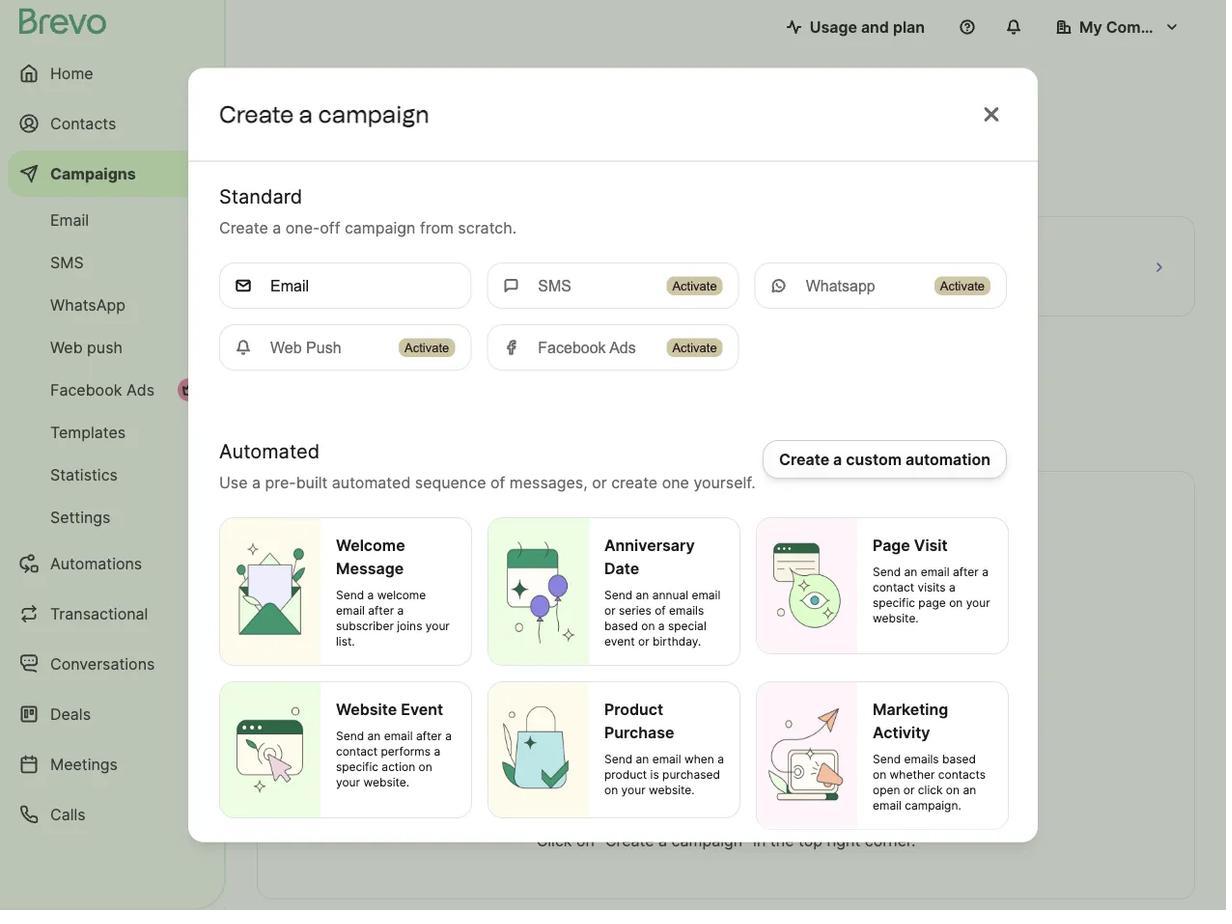 Task type: vqa. For each thing, say whether or not it's contained in the screenshot.
bottom filters
no



Task type: describe. For each thing, give the bounding box(es) containing it.
send for website event
[[336, 729, 364, 743]]

usage
[[810, 17, 857, 36]]

statistics link
[[8, 456, 212, 494]]

0 horizontal spatial sms
[[50, 253, 84, 272]]

one
[[662, 473, 689, 492]]

product
[[604, 700, 663, 719]]

an for date
[[636, 588, 649, 602]]

"create
[[599, 831, 654, 850]]

date
[[604, 559, 639, 578]]

send an email after a contact performs a specific action on your website.
[[336, 729, 452, 790]]

based inside send emails based on whether contacts open or click on an email campaign.
[[942, 752, 976, 766]]

campaign for standard
[[345, 218, 416, 237]]

transactional
[[50, 604, 148, 623]]

any
[[745, 783, 778, 806]]

top
[[799, 831, 823, 850]]

or left series
[[604, 604, 616, 618]]

whatsapp
[[50, 295, 126, 314]]

of inside automated use a pre-built automated sequence of messages, or create one yourself.
[[490, 473, 505, 492]]

calls
[[50, 805, 86, 824]]

send an email after a contact visits a specific page on your website.
[[873, 565, 990, 625]]

or inside send emails based on whether contacts open or click on an email campaign.
[[904, 783, 915, 797]]

0 vertical spatial facebook ads
[[538, 338, 636, 356]]

activate for whatsapp
[[940, 278, 985, 293]]

purchased
[[662, 768, 720, 782]]

deals link
[[8, 691, 212, 738]]

email inside send an annual email or series of emails based on a special event or birthday.
[[692, 588, 721, 602]]

campaign.
[[905, 799, 961, 813]]

email inside send emails based on whether contacts open or click on an email campaign.
[[873, 799, 902, 813]]

series
[[619, 604, 652, 618]]

corner.
[[865, 831, 916, 850]]

recalculate now button
[[265, 139, 402, 170]]

web for web push
[[270, 338, 302, 356]]

emails inside send emails based on whether contacts open or click on an email campaign.
[[904, 752, 939, 766]]

1 vertical spatial sms
[[538, 277, 572, 294]]

welcome
[[377, 588, 426, 602]]

welcome message
[[336, 536, 405, 578]]

settings link
[[8, 498, 212, 537]]

of inside send an annual email or series of emails based on a special event or birthday.
[[655, 604, 666, 618]]

deals
[[50, 705, 91, 724]]

create inside standard create a one-off campaign from scratch.
[[219, 218, 268, 237]]

welcome image
[[220, 518, 321, 665]]

your inside send an email after a contact visits a specific page on your website.
[[966, 596, 990, 610]]

birthday.
[[653, 635, 701, 649]]

send emails based on whether contacts open or click on an email campaign.
[[873, 752, 986, 813]]

create a custom automation
[[779, 450, 991, 469]]

have
[[583, 783, 628, 806]]

facebook ads link
[[8, 371, 212, 409]]

0
[[920, 272, 934, 301]]

0 vertical spatial campaign
[[318, 101, 429, 129]]

create a campaign
[[219, 101, 429, 129]]

pre-
[[265, 473, 296, 492]]

message
[[336, 559, 404, 578]]

subscriber
[[336, 619, 394, 633]]

conversations
[[50, 655, 155, 673]]

0 horizontal spatial facebook ads
[[50, 380, 154, 399]]

email inside send an email after a contact visits a specific page on your website.
[[921, 565, 950, 579]]

an inside send emails based on whether contacts open or click on an email campaign.
[[963, 783, 976, 797]]

contacts inside send emails based on whether contacts open or click on an email campaign.
[[938, 768, 986, 782]]

page visit
[[873, 536, 948, 554]]

my company button
[[1041, 8, 1195, 46]]

send for anniversary date
[[604, 588, 633, 602]]

in
[[753, 831, 766, 850]]

campaign for you
[[783, 783, 875, 806]]

on inside send an annual email or series of emails based on a special event or birthday.
[[641, 619, 655, 633]]

usage and plan
[[810, 17, 925, 36]]

home link
[[8, 50, 212, 97]]

company
[[1106, 17, 1177, 36]]

email inside button
[[270, 277, 309, 294]]

custom
[[846, 450, 902, 469]]

after for visit
[[953, 565, 979, 579]]

annual
[[652, 588, 688, 602]]

an for purchase
[[636, 752, 649, 766]]

recalculate
[[272, 145, 359, 164]]

anniversary
[[604, 536, 695, 554]]

scratch.
[[458, 218, 517, 237]]

blocklists button
[[257, 332, 549, 434]]

use
[[219, 473, 248, 492]]

automated use a pre-built automated sequence of messages, or create one yourself.
[[219, 440, 756, 492]]

marketing
[[873, 700, 948, 719]]

standard
[[219, 185, 302, 208]]

contact for page
[[873, 581, 914, 595]]

joins
[[397, 619, 422, 633]]

0%
[[957, 279, 977, 295]]

event
[[401, 700, 443, 719]]

whether
[[890, 768, 935, 782]]

page
[[873, 536, 910, 554]]

your inside send an email when a product is purchased on your website.
[[621, 783, 646, 797]]

built
[[296, 473, 328, 492]]

marketing_activity_title image
[[757, 682, 857, 829]]

create for create a custom automation
[[779, 450, 830, 469]]

a inside send an email when a product is purchased on your website.
[[718, 752, 724, 766]]

send for product purchase
[[604, 752, 633, 766]]

send an annual email or series of emails based on a special event or birthday.
[[604, 588, 721, 649]]

yourself.
[[694, 473, 756, 492]]

activate for sms
[[672, 278, 717, 293]]

send a welcome email after a subscriber joins your list.
[[336, 588, 450, 649]]

contacts
[[50, 114, 116, 133]]

create
[[611, 473, 658, 492]]

meetings link
[[8, 742, 212, 788]]

a inside send an annual email or series of emails based on a special event or birthday.
[[658, 619, 665, 633]]

0 horizontal spatial contacts
[[313, 235, 377, 253]]

templates link
[[8, 413, 212, 452]]

recalculate now
[[272, 145, 395, 164]]

1
[[273, 272, 284, 301]]

event
[[604, 635, 635, 649]]

anniversary date image
[[489, 518, 589, 665]]

list.
[[336, 635, 355, 649]]

is
[[650, 768, 659, 782]]

website. inside send an email when a product is purchased on your website.
[[649, 783, 695, 797]]

0 horizontal spatial email
[[50, 210, 89, 229]]

an for visit
[[904, 565, 918, 579]]

based inside send an annual email or series of emails based on a special event or birthday.
[[604, 619, 638, 633]]



Task type: locate. For each thing, give the bounding box(es) containing it.
2 vertical spatial after
[[416, 729, 442, 743]]

email inside send an email when a product is purchased on your website.
[[652, 752, 681, 766]]

plan
[[893, 17, 925, 36]]

2 vertical spatial create
[[779, 450, 830, 469]]

whatsapp
[[806, 277, 875, 294]]

specific left action
[[336, 760, 378, 774]]

1 horizontal spatial based
[[942, 752, 976, 766]]

on down product
[[604, 783, 618, 797]]

0 vertical spatial based
[[604, 619, 638, 633]]

email up "is"
[[652, 752, 681, 766]]

1 vertical spatial create
[[219, 218, 268, 237]]

contact inside send an email after a contact visits a specific page on your website.
[[873, 581, 914, 595]]

website. down "is"
[[649, 783, 695, 797]]

click on "create a campaign" in the top right corner.
[[537, 831, 916, 850]]

0 vertical spatial contacts
[[313, 235, 377, 253]]

action
[[382, 760, 415, 774]]

0 vertical spatial create
[[219, 101, 294, 129]]

1 vertical spatial facebook ads
[[50, 380, 154, 399]]

an inside send an email after a contact visits a specific page on your website.
[[904, 565, 918, 579]]

1 vertical spatial emails
[[904, 752, 939, 766]]

yet
[[880, 783, 909, 806]]

email down total
[[270, 277, 309, 294]]

after
[[953, 565, 979, 579], [368, 604, 394, 618], [416, 729, 442, 743]]

or right event
[[638, 635, 649, 649]]

1 vertical spatial based
[[942, 752, 976, 766]]

activate
[[672, 278, 717, 293], [940, 278, 985, 293], [405, 340, 449, 355], [672, 340, 717, 355]]

0 horizontal spatial web
[[50, 338, 83, 357]]

and
[[861, 17, 889, 36]]

0 horizontal spatial ads
[[126, 380, 154, 399]]

visits
[[918, 581, 946, 595]]

0 vertical spatial sms
[[50, 253, 84, 272]]

click
[[918, 783, 943, 797]]

1 horizontal spatial ads
[[609, 338, 636, 356]]

you have not created any campaign yet
[[543, 783, 909, 806]]

activate for web push
[[405, 340, 449, 355]]

web left the push
[[50, 338, 83, 357]]

automations
[[50, 554, 142, 573]]

email up visits
[[921, 565, 950, 579]]

0 vertical spatial ads
[[609, 338, 636, 356]]

conversations link
[[8, 641, 212, 687]]

0 vertical spatial contact
[[873, 581, 914, 595]]

send inside send an email when a product is purchased on your website.
[[604, 752, 633, 766]]

push
[[306, 338, 341, 356]]

1 horizontal spatial after
[[416, 729, 442, 743]]

website event
[[336, 700, 443, 719]]

specific left page
[[873, 596, 915, 610]]

usage and plan button
[[771, 8, 940, 46]]

of down the annual
[[655, 604, 666, 618]]

right
[[827, 831, 861, 850]]

website. for website
[[363, 776, 409, 790]]

contact down website
[[336, 745, 378, 759]]

emails up "special"
[[669, 604, 704, 618]]

website. down action
[[363, 776, 409, 790]]

campaigns
[[50, 164, 136, 183]]

after inside send a welcome email after a subscriber joins your list.
[[368, 604, 394, 618]]

sms
[[50, 253, 84, 272], [538, 277, 572, 294]]

email inside send an email after a contact performs a specific action on your website.
[[384, 729, 413, 743]]

send for page visit
[[873, 565, 901, 579]]

email up performs
[[384, 729, 413, 743]]

a inside standard create a one-off campaign from scratch.
[[272, 218, 281, 237]]

meetings
[[50, 755, 118, 774]]

settings
[[50, 508, 110, 527]]

1 horizontal spatial web
[[270, 338, 302, 356]]

an for event
[[367, 729, 381, 743]]

or
[[592, 473, 607, 492], [604, 604, 616, 618], [638, 635, 649, 649], [904, 783, 915, 797]]

now
[[363, 145, 395, 164]]

0 vertical spatial specific
[[873, 596, 915, 610]]

an up product
[[636, 752, 649, 766]]

or left create
[[592, 473, 607, 492]]

campaign up right
[[783, 783, 875, 806]]

1 vertical spatial facebook
[[50, 380, 122, 399]]

an up series
[[636, 588, 649, 602]]

create for create a campaign
[[219, 101, 294, 129]]

send for marketing activity
[[873, 752, 901, 766]]

website. down page
[[873, 611, 919, 625]]

send inside send an email after a contact performs a specific action on your website.
[[336, 729, 364, 743]]

0 horizontal spatial specific
[[336, 760, 378, 774]]

based up the click
[[942, 752, 976, 766]]

1 vertical spatial of
[[655, 604, 666, 618]]

1 vertical spatial email
[[270, 277, 309, 294]]

1 horizontal spatial sms
[[538, 277, 572, 294]]

contacts up the click
[[938, 768, 986, 782]]

0 horizontal spatial facebook
[[50, 380, 122, 399]]

1 horizontal spatial email
[[270, 277, 309, 294]]

2 vertical spatial campaign
[[783, 783, 875, 806]]

after for event
[[416, 729, 442, 743]]

1 horizontal spatial facebook
[[538, 338, 606, 356]]

your inside send an email after a contact performs a specific action on your website.
[[336, 776, 360, 790]]

automated
[[219, 440, 320, 463]]

or inside automated use a pre-built automated sequence of messages, or create one yourself.
[[592, 473, 607, 492]]

0 horizontal spatial after
[[368, 604, 394, 618]]

send up whether
[[873, 752, 901, 766]]

send inside send an email after a contact visits a specific page on your website.
[[873, 565, 901, 579]]

automated
[[332, 473, 411, 492]]

an down page visit on the right bottom of the page
[[904, 565, 918, 579]]

contacts
[[313, 235, 377, 253], [938, 768, 986, 782]]

0 horizontal spatial based
[[604, 619, 638, 633]]

total
[[273, 235, 309, 253]]

specific inside send an email after a contact performs a specific action on your website.
[[336, 760, 378, 774]]

on right the click
[[946, 783, 960, 797]]

statistics
[[50, 465, 118, 484]]

of
[[490, 473, 505, 492], [655, 604, 666, 618]]

campaign inside standard create a one-off campaign from scratch.
[[345, 218, 416, 237]]

send down website
[[336, 729, 364, 743]]

or down whether
[[904, 783, 915, 797]]

campaign right the off
[[345, 218, 416, 237]]

on inside send an email after a contact performs a specific action on your website.
[[419, 760, 432, 774]]

whatsapp link
[[8, 286, 212, 324]]

you
[[543, 783, 578, 806]]

an down website
[[367, 729, 381, 743]]

on down performs
[[419, 760, 432, 774]]

1 web from the left
[[50, 338, 83, 357]]

1 horizontal spatial of
[[655, 604, 666, 618]]

1 vertical spatial ads
[[126, 380, 154, 399]]

website. for page
[[873, 611, 919, 625]]

create up recalculate
[[219, 101, 294, 129]]

create left custom
[[779, 450, 830, 469]]

0 vertical spatial email
[[50, 210, 89, 229]]

facebook ads
[[538, 338, 636, 356], [50, 380, 154, 399]]

an inside send an annual email or series of emails based on a special event or birthday.
[[636, 588, 649, 602]]

website
[[336, 700, 397, 719]]

send inside send a welcome email after a subscriber joins your list.
[[336, 588, 364, 602]]

on right page
[[949, 596, 963, 610]]

activity
[[873, 723, 930, 742]]

based up event
[[604, 619, 638, 633]]

on inside send an email after a contact visits a specific page on your website.
[[949, 596, 963, 610]]

0 horizontal spatial of
[[490, 473, 505, 492]]

web left push
[[270, 338, 302, 356]]

on down series
[[641, 619, 655, 633]]

1 horizontal spatial contacts
[[938, 768, 986, 782]]

send up series
[[604, 588, 633, 602]]

1 horizontal spatial contact
[[873, 581, 914, 595]]

blocklists
[[273, 350, 342, 369]]

open
[[873, 783, 900, 797]]

send inside send an annual email or series of emails based on a special event or birthday.
[[604, 588, 633, 602]]

specific for page
[[873, 596, 915, 610]]

templates
[[50, 423, 126, 442]]

contacts up email button
[[313, 235, 377, 253]]

send up product
[[604, 752, 633, 766]]

website event image
[[220, 682, 321, 817]]

product purchase
[[604, 700, 674, 742]]

email right the annual
[[692, 588, 721, 602]]

on right click
[[576, 831, 595, 850]]

activate for facebook ads
[[672, 340, 717, 355]]

0 vertical spatial of
[[490, 473, 505, 492]]

create
[[219, 101, 294, 129], [219, 218, 268, 237], [779, 450, 830, 469]]

1 vertical spatial contacts
[[938, 768, 986, 782]]

0 vertical spatial facebook
[[538, 338, 606, 356]]

specific for website
[[336, 760, 378, 774]]

2 horizontal spatial after
[[953, 565, 979, 579]]

automation
[[906, 450, 991, 469]]

a inside button
[[833, 450, 842, 469]]

sequence
[[415, 473, 486, 492]]

your down product
[[621, 783, 646, 797]]

based
[[604, 619, 638, 633], [942, 752, 976, 766]]

not
[[633, 783, 663, 806]]

off
[[320, 218, 340, 237]]

sms link
[[8, 243, 212, 282]]

contact left visits
[[873, 581, 914, 595]]

2 horizontal spatial website.
[[873, 611, 919, 625]]

page visit image
[[757, 518, 857, 653]]

email inside send a welcome email after a subscriber joins your list.
[[336, 604, 365, 618]]

email button
[[219, 262, 471, 309]]

0 horizontal spatial contact
[[336, 745, 378, 759]]

calls link
[[8, 792, 212, 838]]

created
[[668, 783, 740, 806]]

your right page
[[966, 596, 990, 610]]

specific
[[873, 596, 915, 610], [336, 760, 378, 774]]

email up subscriber
[[336, 604, 365, 618]]

after inside send an email after a contact performs a specific action on your website.
[[416, 729, 442, 743]]

create inside button
[[779, 450, 830, 469]]

emails inside send an annual email or series of emails based on a special event or birthday.
[[669, 604, 704, 618]]

standard create a one-off campaign from scratch.
[[219, 185, 517, 237]]

campaign up now
[[318, 101, 429, 129]]

on inside send an email when a product is purchased on your website.
[[604, 783, 618, 797]]

welcome
[[336, 536, 405, 554]]

send down "page"
[[873, 565, 901, 579]]

on up open
[[873, 768, 887, 782]]

emails up whether
[[904, 752, 939, 766]]

send down the message
[[336, 588, 364, 602]]

purchase
[[604, 723, 674, 742]]

click
[[537, 831, 572, 850]]

0 vertical spatial emails
[[669, 604, 704, 618]]

on
[[949, 596, 963, 610], [641, 619, 655, 633], [419, 760, 432, 774], [873, 768, 887, 782], [604, 783, 618, 797], [946, 783, 960, 797], [576, 831, 595, 850]]

0 vertical spatial after
[[953, 565, 979, 579]]

my
[[1079, 17, 1102, 36]]

your inside send a welcome email after a subscriber joins your list.
[[426, 619, 450, 633]]

0 horizontal spatial emails
[[669, 604, 704, 618]]

campaigns link
[[8, 151, 212, 197]]

after inside send an email after a contact visits a specific page on your website.
[[953, 565, 979, 579]]

your down website
[[336, 776, 360, 790]]

contact inside send an email after a contact performs a specific action on your website.
[[336, 745, 378, 759]]

1 vertical spatial contact
[[336, 745, 378, 759]]

send for welcome message
[[336, 588, 364, 602]]

email down open
[[873, 799, 902, 813]]

1 horizontal spatial website.
[[649, 783, 695, 797]]

specific inside send an email after a contact visits a specific page on your website.
[[873, 596, 915, 610]]

contact for website
[[336, 745, 378, 759]]

web for web push
[[50, 338, 83, 357]]

0 horizontal spatial website.
[[363, 776, 409, 790]]

web
[[50, 338, 83, 357], [270, 338, 302, 356]]

an inside send an email after a contact performs a specific action on your website.
[[367, 729, 381, 743]]

1 vertical spatial specific
[[336, 760, 378, 774]]

product purchase image
[[489, 682, 589, 817]]

an right the click
[[963, 783, 976, 797]]

create down the standard
[[219, 218, 268, 237]]

your right joins
[[426, 619, 450, 633]]

web push
[[270, 338, 341, 356]]

of right sequence
[[490, 473, 505, 492]]

web push link
[[8, 328, 212, 367]]

website. inside send an email after a contact visits a specific page on your website.
[[873, 611, 919, 625]]

email
[[921, 565, 950, 579], [692, 588, 721, 602], [336, 604, 365, 618], [384, 729, 413, 743], [652, 752, 681, 766], [873, 799, 902, 813]]

visit
[[914, 536, 948, 554]]

1 horizontal spatial specific
[[873, 596, 915, 610]]

campaign
[[318, 101, 429, 129], [345, 218, 416, 237], [783, 783, 875, 806]]

push
[[87, 338, 123, 357]]

home
[[50, 64, 93, 83]]

website. inside send an email after a contact performs a specific action on your website.
[[363, 776, 409, 790]]

email down campaigns
[[50, 210, 89, 229]]

product
[[604, 768, 647, 782]]

from
[[420, 218, 454, 237]]

1 horizontal spatial facebook ads
[[538, 338, 636, 356]]

one-
[[286, 218, 320, 237]]

1 vertical spatial after
[[368, 604, 394, 618]]

1 horizontal spatial emails
[[904, 752, 939, 766]]

left___rvooi image
[[182, 382, 197, 398]]

1 vertical spatial campaign
[[345, 218, 416, 237]]

2 web from the left
[[270, 338, 302, 356]]

page
[[919, 596, 946, 610]]

a inside automated use a pre-built automated sequence of messages, or create one yourself.
[[252, 473, 261, 492]]

an inside send an email when a product is purchased on your website.
[[636, 752, 649, 766]]

send inside send emails based on whether contacts open or click on an email campaign.
[[873, 752, 901, 766]]

my company
[[1079, 17, 1177, 36]]

campaign"
[[672, 831, 749, 850]]



